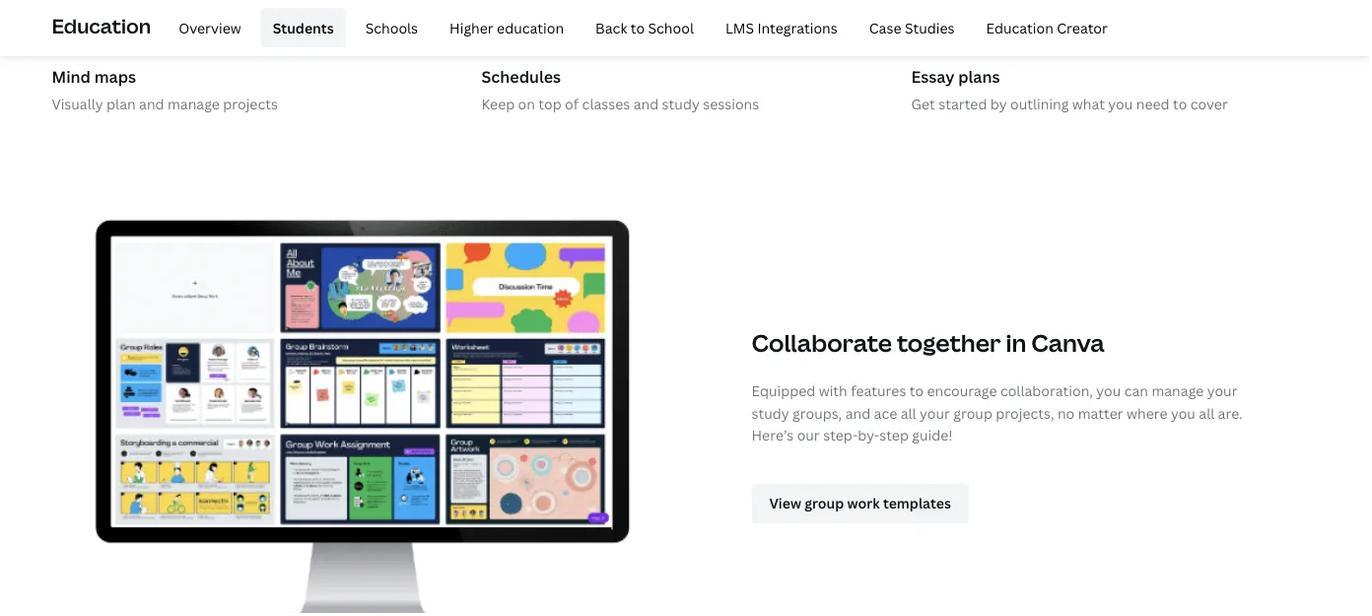 Task type: locate. For each thing, give the bounding box(es) containing it.
0 vertical spatial manage
[[168, 94, 220, 113]]

with
[[819, 382, 847, 400]]

and
[[139, 94, 164, 113], [633, 94, 659, 113], [845, 404, 870, 422]]

to right features at the right
[[909, 382, 924, 400]]

your up are.
[[1207, 382, 1237, 400]]

education inside education creator link
[[986, 18, 1054, 37]]

your
[[1207, 382, 1237, 400], [920, 404, 950, 422]]

can
[[1124, 382, 1148, 400]]

matter
[[1078, 404, 1123, 422]]

where
[[1127, 404, 1167, 422]]

1 horizontal spatial all
[[1199, 404, 1214, 422]]

schools link
[[354, 8, 430, 47]]

0 vertical spatial your
[[1207, 382, 1237, 400]]

schools
[[365, 18, 418, 37]]

get started by outlining what you need to cover
[[911, 94, 1228, 113]]

1 horizontal spatial education
[[986, 18, 1054, 37]]

lms integrations link
[[714, 8, 849, 47]]

our
[[797, 426, 820, 444]]

by
[[990, 94, 1007, 113]]

2 vertical spatial to
[[909, 382, 924, 400]]

essay
[[911, 65, 955, 87]]

menu bar
[[159, 8, 1120, 47]]

mind
[[52, 65, 91, 87]]

you right where
[[1171, 404, 1195, 422]]

equipped with features to encourage collaboration, you can manage your study groups, and ace all your group projects, no matter where you all are. here's our step-by-step guide!
[[752, 382, 1242, 444]]

all right ace
[[901, 404, 916, 422]]

2 horizontal spatial and
[[845, 404, 870, 422]]

you up matter
[[1096, 382, 1121, 400]]

keep on top of classes and study sessions
[[481, 94, 759, 113]]

case studies link
[[857, 8, 966, 47]]

studies
[[905, 18, 955, 37]]

and right plan
[[139, 94, 164, 113]]

1 vertical spatial study
[[752, 404, 789, 422]]

your up guide!
[[920, 404, 950, 422]]

higher education link
[[438, 8, 576, 47]]

education
[[497, 18, 564, 37]]

0 vertical spatial study
[[662, 94, 700, 113]]

and right classes
[[633, 94, 659, 113]]

1 vertical spatial manage
[[1152, 382, 1204, 400]]

menu bar containing overview
[[159, 8, 1120, 47]]

you right what
[[1108, 94, 1133, 113]]

to right back
[[631, 18, 645, 37]]

education for education creator
[[986, 18, 1054, 37]]

schedules
[[481, 65, 561, 87]]

and up the by-
[[845, 404, 870, 422]]

projects
[[223, 94, 278, 113]]

school
[[648, 18, 694, 37]]

study left the sessions
[[662, 94, 700, 113]]

together
[[897, 327, 1001, 359]]

manage up where
[[1152, 382, 1204, 400]]

study up here's
[[752, 404, 789, 422]]

manage left projects
[[168, 94, 220, 113]]

education up the mind maps
[[52, 12, 151, 39]]

to right need
[[1173, 94, 1187, 113]]

of
[[565, 94, 579, 113]]

all left are.
[[1199, 404, 1214, 422]]

need
[[1136, 94, 1170, 113]]

manage inside equipped with features to encourage collaboration, you can manage your study groups, and ace all your group projects, no matter where you all are. here's our step-by-step guide!
[[1152, 382, 1204, 400]]

1 horizontal spatial to
[[909, 382, 924, 400]]

0 horizontal spatial your
[[920, 404, 950, 422]]

education creator link
[[974, 8, 1120, 47]]

guide!
[[912, 426, 953, 444]]

1 horizontal spatial manage
[[1152, 382, 1204, 400]]

group
[[953, 404, 992, 422]]

to
[[631, 18, 645, 37], [1173, 94, 1187, 113], [909, 382, 924, 400]]

all
[[901, 404, 916, 422], [1199, 404, 1214, 422]]

groups,
[[793, 404, 842, 422]]

study
[[662, 94, 700, 113], [752, 404, 789, 422]]

manage
[[168, 94, 220, 113], [1152, 382, 1204, 400]]

0 horizontal spatial all
[[901, 404, 916, 422]]

canva
[[1031, 327, 1105, 359]]

case
[[869, 18, 901, 37]]

0 vertical spatial to
[[631, 18, 645, 37]]

to inside equipped with features to encourage collaboration, you can manage your study groups, and ace all your group projects, no matter where you all are. here's our step-by-step guide!
[[909, 382, 924, 400]]

2 all from the left
[[1199, 404, 1214, 422]]

on
[[518, 94, 535, 113]]

higher
[[450, 18, 494, 37]]

0 horizontal spatial to
[[631, 18, 645, 37]]

step-
[[823, 426, 858, 444]]

by-
[[858, 426, 879, 444]]

collaboration,
[[1000, 382, 1093, 400]]

1 vertical spatial to
[[1173, 94, 1187, 113]]

0 horizontal spatial study
[[662, 94, 700, 113]]

study inside equipped with features to encourage collaboration, you can manage your study groups, and ace all your group projects, no matter where you all are. here's our step-by-step guide!
[[752, 404, 789, 422]]

1 horizontal spatial study
[[752, 404, 789, 422]]

0 horizontal spatial manage
[[168, 94, 220, 113]]

group work templates on desktop image
[[52, 193, 673, 613]]

2 horizontal spatial to
[[1173, 94, 1187, 113]]

to inside menu bar
[[631, 18, 645, 37]]

education
[[52, 12, 151, 39], [986, 18, 1054, 37]]

step
[[879, 426, 909, 444]]

education left creator
[[986, 18, 1054, 37]]

essay plans
[[911, 65, 1000, 87]]

case studies
[[869, 18, 955, 37]]

overview
[[179, 18, 241, 37]]

0 horizontal spatial education
[[52, 12, 151, 39]]

you
[[1108, 94, 1133, 113], [1096, 382, 1121, 400], [1171, 404, 1195, 422]]

get
[[911, 94, 935, 113]]



Task type: describe. For each thing, give the bounding box(es) containing it.
integrations
[[757, 18, 838, 37]]

back
[[595, 18, 627, 37]]

higher education
[[450, 18, 564, 37]]

classes
[[582, 94, 630, 113]]

education for education
[[52, 12, 151, 39]]

keep
[[481, 94, 515, 113]]

plans
[[958, 65, 1000, 87]]

lms
[[725, 18, 754, 37]]

mind maps
[[52, 65, 136, 87]]

students
[[273, 18, 334, 37]]

plan
[[107, 94, 136, 113]]

no
[[1057, 404, 1075, 422]]

started
[[938, 94, 987, 113]]

1 vertical spatial your
[[920, 404, 950, 422]]

0 horizontal spatial and
[[139, 94, 164, 113]]

back to school
[[595, 18, 694, 37]]

collaborate together in canva
[[752, 327, 1105, 359]]

are.
[[1218, 404, 1242, 422]]

ace
[[874, 404, 897, 422]]

features
[[851, 382, 906, 400]]

cover
[[1190, 94, 1228, 113]]

sessions
[[703, 94, 759, 113]]

overview link
[[167, 8, 253, 47]]

encourage
[[927, 382, 997, 400]]

projects,
[[996, 404, 1054, 422]]

education creator
[[986, 18, 1108, 37]]

top
[[538, 94, 562, 113]]

1 horizontal spatial your
[[1207, 382, 1237, 400]]

0 vertical spatial you
[[1108, 94, 1133, 113]]

and inside equipped with features to encourage collaboration, you can manage your study groups, and ace all your group projects, no matter where you all are. here's our step-by-step guide!
[[845, 404, 870, 422]]

lms integrations
[[725, 18, 838, 37]]

1 all from the left
[[901, 404, 916, 422]]

collaborate
[[752, 327, 892, 359]]

creator
[[1057, 18, 1108, 37]]

visually
[[52, 94, 103, 113]]

here's
[[752, 426, 794, 444]]

1 vertical spatial you
[[1096, 382, 1121, 400]]

students link
[[261, 8, 346, 47]]

equipped
[[752, 382, 815, 400]]

what
[[1072, 94, 1105, 113]]

1 horizontal spatial and
[[633, 94, 659, 113]]

2 vertical spatial you
[[1171, 404, 1195, 422]]

maps
[[94, 65, 136, 87]]

back to school link
[[584, 8, 706, 47]]

in
[[1006, 327, 1026, 359]]

outlining
[[1010, 94, 1069, 113]]

visually plan and manage projects
[[52, 94, 278, 113]]



Task type: vqa. For each thing, say whether or not it's contained in the screenshot.
search search field
no



